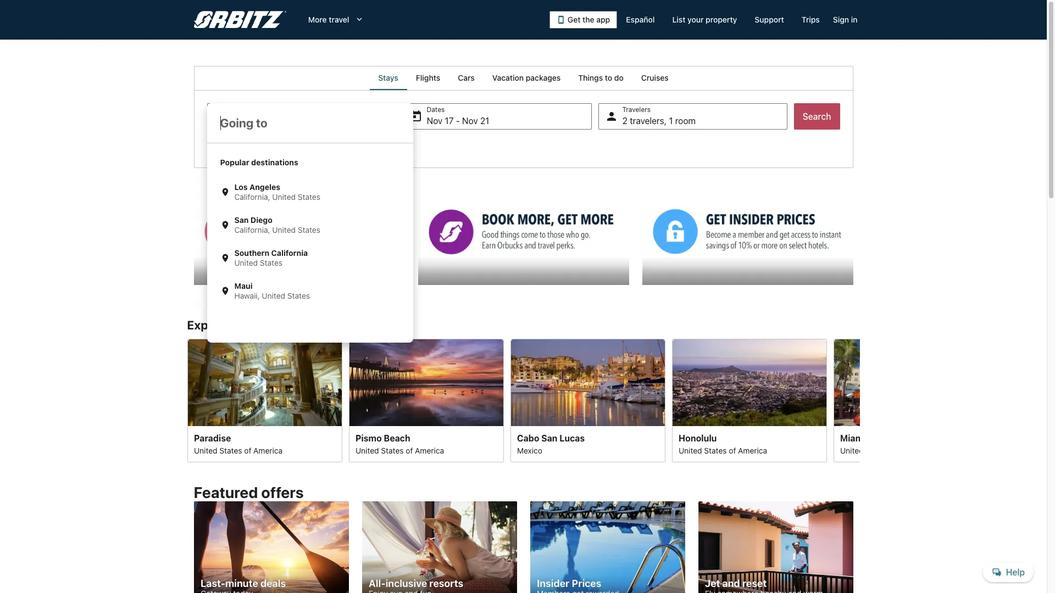 Task type: vqa. For each thing, say whether or not it's contained in the screenshot.


Task type: locate. For each thing, give the bounding box(es) containing it.
4 america from the left
[[900, 446, 929, 455]]

flights link
[[407, 66, 449, 90]]

states down miami
[[866, 446, 888, 455]]

room
[[675, 116, 696, 126]]

1 add from the left
[[221, 141, 235, 150]]

0 horizontal spatial san
[[234, 215, 249, 225]]

popular
[[220, 158, 249, 167]]

states down california
[[260, 258, 283, 268]]

do
[[614, 73, 624, 82]]

san
[[234, 215, 249, 225], [541, 433, 557, 443]]

4 of from the left
[[890, 446, 897, 455]]

united down angeles
[[272, 192, 296, 202]]

paradise united states of america
[[194, 433, 282, 455]]

2 a from the left
[[299, 141, 303, 150]]

california, inside san diego california, united states
[[234, 225, 270, 235]]

of
[[244, 446, 251, 455], [406, 446, 413, 455], [729, 446, 736, 455], [890, 446, 897, 455]]

destinations
[[251, 158, 298, 167], [328, 318, 398, 332]]

nov 17 - nov 21 button
[[403, 103, 592, 130]]

1 of from the left
[[244, 446, 251, 455]]

a for flight
[[237, 141, 242, 150]]

united inside honolulu united states of america
[[678, 446, 702, 455]]

insider
[[537, 578, 569, 590]]

states inside los angeles california, united states
[[298, 192, 320, 202]]

san inside san diego california, united states
[[234, 215, 249, 225]]

southern california united states
[[234, 248, 308, 268]]

united down pismo
[[355, 446, 379, 455]]

more travel button
[[299, 10, 373, 30]]

california, down diego
[[234, 225, 270, 235]]

california, down los
[[234, 192, 270, 202]]

deals
[[260, 578, 286, 590]]

nov right -
[[462, 116, 478, 126]]

united inside miami beach united states of america
[[840, 446, 864, 455]]

states down pismo
[[381, 446, 403, 455]]

1 horizontal spatial beach
[[868, 433, 894, 443]]

beach inside pismo beach united states of america
[[384, 433, 410, 443]]

support
[[755, 15, 784, 24]]

america
[[253, 446, 282, 455], [415, 446, 444, 455], [738, 446, 767, 455], [900, 446, 929, 455]]

1 horizontal spatial in
[[851, 15, 858, 24]]

1 small image from the top
[[220, 187, 230, 197]]

states up california
[[298, 225, 320, 235]]

united down honolulu
[[678, 446, 702, 455]]

a for car
[[299, 141, 303, 150]]

stays
[[232, 318, 263, 332]]

2 of from the left
[[406, 446, 413, 455]]

states inside miami beach united states of america
[[866, 446, 888, 455]]

of inside pismo beach united states of america
[[406, 446, 413, 455]]

get the app
[[568, 15, 610, 24]]

cars
[[458, 73, 475, 82]]

3 america from the left
[[738, 446, 767, 455]]

español button
[[617, 10, 664, 30]]

states down 'paradise'
[[219, 446, 242, 455]]

0 vertical spatial san
[[234, 215, 249, 225]]

0 vertical spatial small image
[[220, 187, 230, 197]]

los
[[234, 182, 248, 192]]

1 horizontal spatial nov
[[462, 116, 478, 126]]

1 vertical spatial in
[[265, 318, 275, 332]]

san inside cabo san lucas mexico
[[541, 433, 557, 443]]

beach
[[384, 433, 410, 443], [868, 433, 894, 443]]

1 horizontal spatial destinations
[[328, 318, 398, 332]]

small image
[[220, 187, 230, 197], [220, 220, 230, 230]]

your
[[688, 15, 704, 24]]

small image for hawaii, united states
[[220, 286, 230, 296]]

makiki - lower punchbowl - tantalus showing landscape views, a sunset and a city image
[[672, 339, 827, 426]]

beach for pismo beach
[[384, 433, 410, 443]]

united right 'hawaii,' at left
[[262, 291, 285, 301]]

add a car
[[283, 141, 316, 150]]

0 vertical spatial small image
[[220, 253, 230, 263]]

1 vertical spatial small image
[[220, 286, 230, 296]]

featured offers region
[[187, 478, 860, 594]]

trips
[[802, 15, 820, 24]]

small image left diego
[[220, 220, 230, 230]]

the
[[583, 15, 594, 24]]

search button
[[794, 103, 840, 130]]

add up popular
[[221, 141, 235, 150]]

states up trending
[[287, 291, 310, 301]]

a left car
[[299, 141, 303, 150]]

states inside san diego california, united states
[[298, 225, 320, 235]]

1 horizontal spatial a
[[299, 141, 303, 150]]

united down 'paradise'
[[194, 446, 217, 455]]

beach for miami beach
[[868, 433, 894, 443]]

united up california
[[272, 225, 296, 235]]

3 of from the left
[[729, 446, 736, 455]]

show next card image
[[853, 394, 866, 407]]

nov
[[427, 116, 443, 126], [462, 116, 478, 126]]

in inside featured offers main content
[[265, 318, 275, 332]]

tab list containing stays
[[194, 66, 853, 90]]

angeles
[[250, 182, 280, 192]]

featured
[[194, 484, 258, 502]]

2 california, from the top
[[234, 225, 270, 235]]

sign in button
[[829, 10, 862, 30]]

beach right pismo
[[384, 433, 410, 443]]

1 beach from the left
[[384, 433, 410, 443]]

states
[[298, 192, 320, 202], [298, 225, 320, 235], [260, 258, 283, 268], [287, 291, 310, 301], [219, 446, 242, 455], [381, 446, 403, 455], [704, 446, 727, 455], [866, 446, 888, 455]]

california,
[[234, 192, 270, 202], [234, 225, 270, 235]]

san left diego
[[234, 215, 249, 225]]

lucas
[[559, 433, 585, 443]]

list your property
[[672, 15, 737, 24]]

beach inside miami beach united states of america
[[868, 433, 894, 443]]

small image
[[220, 253, 230, 263], [220, 286, 230, 296]]

1 horizontal spatial san
[[541, 433, 557, 443]]

san right the cabo
[[541, 433, 557, 443]]

things to do
[[578, 73, 624, 82]]

1 vertical spatial small image
[[220, 220, 230, 230]]

a
[[237, 141, 242, 150], [299, 141, 303, 150]]

small image left "maui"
[[220, 286, 230, 296]]

0 horizontal spatial in
[[265, 318, 275, 332]]

1 vertical spatial san
[[541, 433, 557, 443]]

1 horizontal spatial add
[[283, 141, 297, 150]]

things
[[578, 73, 603, 82]]

1 vertical spatial california,
[[234, 225, 270, 235]]

1 a from the left
[[237, 141, 242, 150]]

1
[[669, 116, 673, 126]]

add
[[221, 141, 235, 150], [283, 141, 297, 150]]

states down honolulu
[[704, 446, 727, 455]]

of inside miami beach united states of america
[[890, 446, 897, 455]]

stays link
[[369, 66, 407, 90]]

mexico
[[517, 446, 542, 455]]

2 beach from the left
[[868, 433, 894, 443]]

nov left 17
[[427, 116, 443, 126]]

-
[[456, 116, 460, 126]]

more
[[308, 15, 327, 24]]

cabo
[[517, 433, 539, 443]]

pismo beach united states of america
[[355, 433, 444, 455]]

in right 'sign'
[[851, 15, 858, 24]]

2 nov from the left
[[462, 116, 478, 126]]

1 america from the left
[[253, 446, 282, 455]]

california, inside los angeles california, united states
[[234, 192, 270, 202]]

a left flight at the top left of page
[[237, 141, 242, 150]]

0 horizontal spatial a
[[237, 141, 242, 150]]

0 horizontal spatial beach
[[384, 433, 410, 443]]

search
[[803, 112, 831, 121]]

las vegas featuring interior views image
[[187, 339, 342, 426]]

san diego california, united states
[[234, 215, 320, 235]]

travel
[[329, 15, 349, 24]]

vacation packages
[[492, 73, 561, 82]]

cars link
[[449, 66, 484, 90]]

miami beach featuring a city and street scenes image
[[833, 339, 988, 426]]

beach right miami
[[868, 433, 894, 443]]

in right stays
[[265, 318, 275, 332]]

vacation packages link
[[484, 66, 570, 90]]

united down southern
[[234, 258, 258, 268]]

resorts
[[429, 578, 463, 590]]

states up san diego california, united states
[[298, 192, 320, 202]]

united inside paradise united states of america
[[194, 446, 217, 455]]

0 horizontal spatial destinations
[[251, 158, 298, 167]]

2 add from the left
[[283, 141, 297, 150]]

small image for san
[[220, 220, 230, 230]]

united inside 'southern california united states'
[[234, 258, 258, 268]]

0 vertical spatial destinations
[[251, 158, 298, 167]]

tab list
[[194, 66, 853, 90]]

small image left los
[[220, 187, 230, 197]]

get
[[568, 15, 581, 24]]

united down miami
[[840, 446, 864, 455]]

2 america from the left
[[415, 446, 444, 455]]

add for add a flight
[[221, 141, 235, 150]]

cruises link
[[632, 66, 678, 90]]

show previous card image
[[181, 394, 194, 407]]

2 small image from the top
[[220, 220, 230, 230]]

0 vertical spatial in
[[851, 15, 858, 24]]

0 vertical spatial california,
[[234, 192, 270, 202]]

explore stays in trending destinations
[[187, 318, 398, 332]]

list your property link
[[664, 10, 746, 30]]

0 horizontal spatial nov
[[427, 116, 443, 126]]

2 small image from the top
[[220, 286, 230, 296]]

0 horizontal spatial add
[[221, 141, 235, 150]]

united inside san diego california, united states
[[272, 225, 296, 235]]

1 small image from the top
[[220, 253, 230, 263]]

small image left southern
[[220, 253, 230, 263]]

1 california, from the top
[[234, 192, 270, 202]]

united inside los angeles california, united states
[[272, 192, 296, 202]]

1 nov from the left
[[427, 116, 443, 126]]

cabo san lucas mexico
[[517, 433, 585, 455]]

add left car
[[283, 141, 297, 150]]

america inside honolulu united states of america
[[738, 446, 767, 455]]



Task type: describe. For each thing, give the bounding box(es) containing it.
marina cabo san lucas which includes a marina, a coastal town and night scenes image
[[510, 339, 665, 426]]

california
[[271, 248, 308, 258]]

reset
[[742, 578, 767, 590]]

honolulu united states of america
[[678, 433, 767, 455]]

states inside 'southern california united states'
[[260, 258, 283, 268]]

opens in a new window image
[[193, 195, 203, 205]]

app
[[596, 15, 610, 24]]

miami
[[840, 433, 866, 443]]

honolulu
[[678, 433, 717, 443]]

of inside honolulu united states of america
[[729, 446, 736, 455]]

add for add a car
[[283, 141, 297, 150]]

hawaii,
[[234, 291, 260, 301]]

all-
[[369, 578, 385, 590]]

america inside pismo beach united states of america
[[415, 446, 444, 455]]

united inside maui hawaii, united states
[[262, 291, 285, 301]]

orbitz logo image
[[194, 11, 286, 29]]

trips link
[[793, 10, 829, 30]]

sign
[[833, 15, 849, 24]]

and
[[722, 578, 740, 590]]

maui hawaii, united states
[[234, 281, 310, 301]]

last-
[[200, 578, 225, 590]]

flights
[[416, 73, 440, 82]]

diego
[[251, 215, 272, 225]]

america inside miami beach united states of america
[[900, 446, 929, 455]]

add a flight
[[221, 141, 262, 150]]

featured offers main content
[[0, 66, 1047, 594]]

america inside paradise united states of america
[[253, 446, 282, 455]]

download the app button image
[[557, 15, 566, 24]]

cruises
[[641, 73, 669, 82]]

1 vertical spatial destinations
[[328, 318, 398, 332]]

small image for united states
[[220, 253, 230, 263]]

popular destinations
[[220, 158, 298, 167]]

explore
[[187, 318, 230, 332]]

all-inclusive resorts
[[369, 578, 463, 590]]

21
[[480, 116, 489, 126]]

2 travelers, 1 room
[[622, 116, 696, 126]]

flight
[[244, 141, 262, 150]]

offers
[[261, 484, 304, 502]]

jet and reset
[[705, 578, 767, 590]]

maui
[[234, 281, 253, 291]]

2 travelers, 1 room button
[[598, 103, 787, 130]]

featured offers
[[194, 484, 304, 502]]

states inside pismo beach united states of america
[[381, 446, 403, 455]]

states inside maui hawaii, united states
[[287, 291, 310, 301]]

states inside paradise united states of america
[[219, 446, 242, 455]]

2
[[622, 116, 628, 126]]

miami beach united states of america
[[840, 433, 929, 455]]

list
[[672, 15, 686, 24]]

things to do link
[[570, 66, 632, 90]]

to
[[605, 73, 612, 82]]

Going to text field
[[207, 103, 413, 143]]

california, for angeles
[[234, 192, 270, 202]]

of inside paradise united states of america
[[244, 446, 251, 455]]

sign in
[[833, 15, 858, 24]]

paradise
[[194, 433, 231, 443]]

pismo beach featuring a sunset, views and tropical scenes image
[[349, 339, 504, 426]]

insider prices
[[537, 578, 601, 590]]

get the app link
[[550, 11, 617, 29]]

minute
[[225, 578, 258, 590]]

nov 17 - nov 21
[[427, 116, 489, 126]]

states inside honolulu united states of america
[[704, 446, 727, 455]]

small image for los
[[220, 187, 230, 197]]

support link
[[746, 10, 793, 30]]

last-minute deals
[[200, 578, 286, 590]]

property
[[706, 15, 737, 24]]

jet
[[705, 578, 720, 590]]

in inside dropdown button
[[851, 15, 858, 24]]

los angeles california, united states
[[234, 182, 320, 202]]

prices
[[572, 578, 601, 590]]

opens in a new window image
[[417, 195, 427, 205]]

stays
[[378, 73, 398, 82]]

packages
[[526, 73, 561, 82]]

vacation
[[492, 73, 524, 82]]

more travel
[[308, 15, 349, 24]]

trending
[[278, 318, 326, 332]]

pismo
[[355, 433, 382, 443]]

travelers,
[[630, 116, 667, 126]]

california, for diego
[[234, 225, 270, 235]]

inclusive
[[385, 578, 427, 590]]

tab list inside featured offers main content
[[194, 66, 853, 90]]

southern
[[234, 248, 269, 258]]

united inside pismo beach united states of america
[[355, 446, 379, 455]]

car
[[305, 141, 316, 150]]

17
[[445, 116, 454, 126]]



